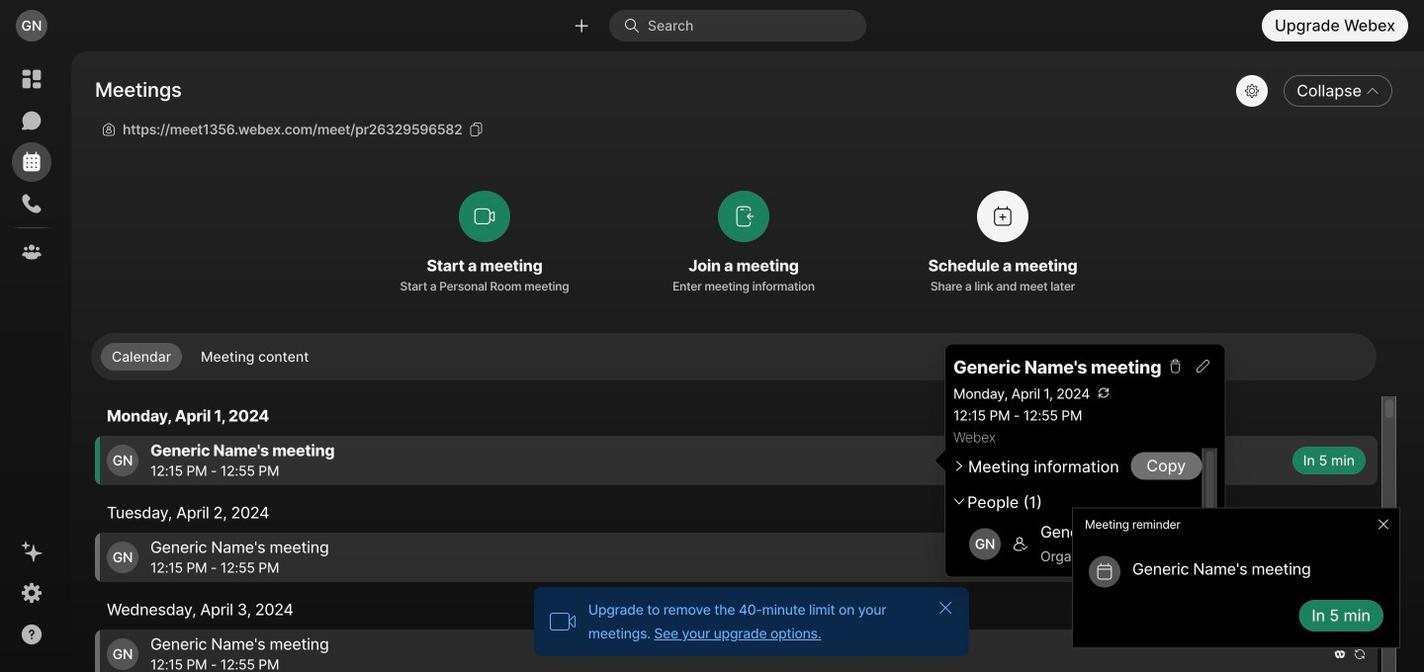 Task type: describe. For each thing, give the bounding box(es) containing it.
generic name (genericname382024@gmail.com · organizer) list item
[[954, 519, 1202, 570]]

camera_28 image
[[549, 608, 576, 636]]

arrow down_12 image
[[954, 496, 964, 508]]

recurring_12 image
[[1098, 387, 1110, 399]]



Task type: vqa. For each thing, say whether or not it's contained in the screenshot.
Appearance tab
no



Task type: locate. For each thing, give the bounding box(es) containing it.
meeting response image
[[1013, 536, 1029, 552]]

april 1, 2024 12:15 pm to 12:55 pm generic name's meeting recurring meeting,  generic name list item
[[95, 436, 1378, 486]]

navigation
[[0, 51, 63, 673]]

webex tab list
[[12, 59, 51, 272]]

alert
[[1064, 500, 1409, 657]]

cancel_16 image
[[938, 600, 953, 616]]



